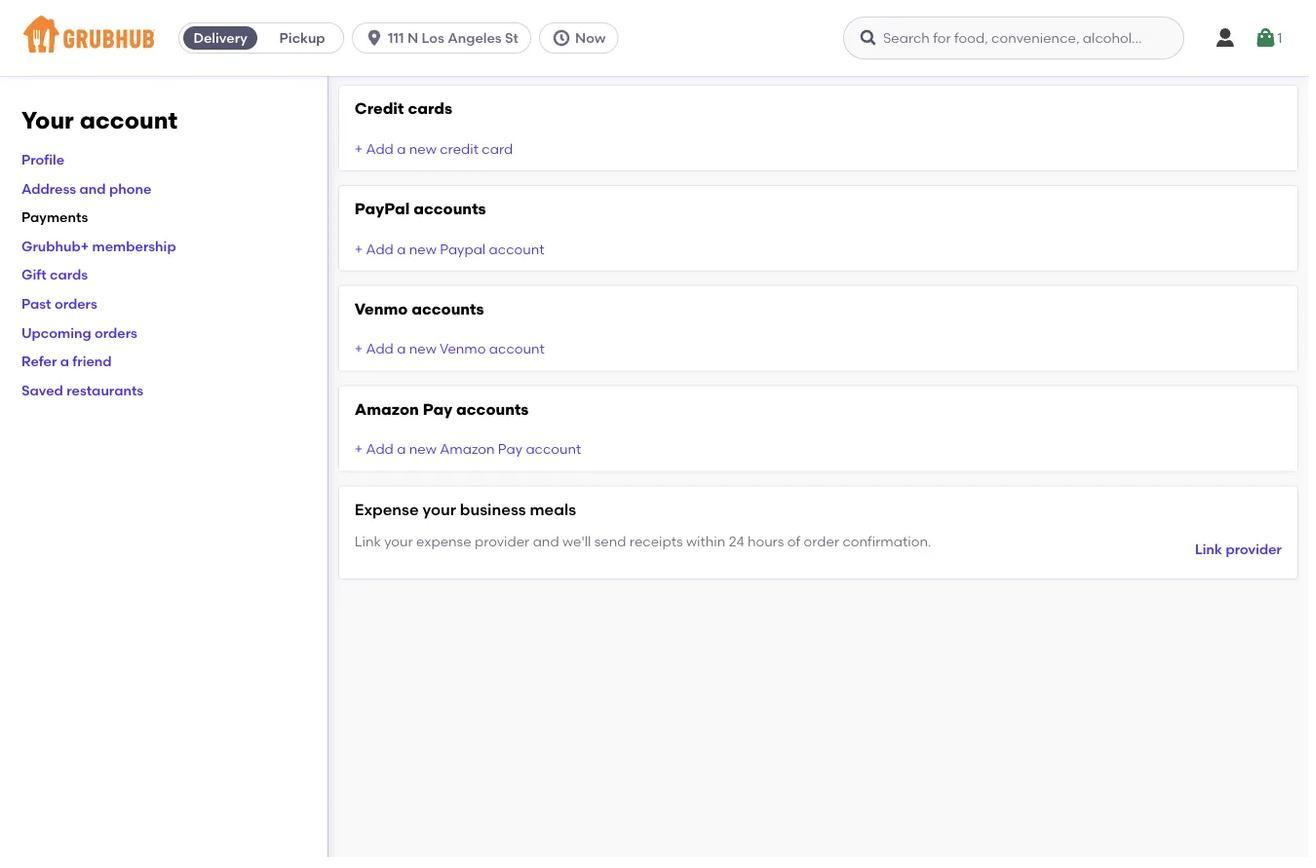 Task type: vqa. For each thing, say whether or not it's contained in the screenshot.
grubhub+ membership link
yes



Task type: describe. For each thing, give the bounding box(es) containing it.
0 horizontal spatial link
[[355, 534, 381, 550]]

credit cards
[[355, 99, 452, 118]]

los
[[422, 30, 444, 46]]

st
[[505, 30, 519, 46]]

address and phone
[[21, 180, 151, 197]]

past
[[21, 296, 51, 312]]

grubhub+ membership link
[[21, 238, 176, 254]]

paypal
[[355, 199, 410, 218]]

111 n los angeles st button
[[352, 22, 539, 54]]

1 horizontal spatial venmo
[[440, 341, 486, 358]]

new for paypal
[[409, 241, 437, 257]]

gift cards
[[21, 267, 88, 283]]

your for expense
[[423, 500, 456, 519]]

orders for past orders
[[55, 296, 97, 312]]

payments link
[[21, 209, 88, 226]]

now button
[[539, 22, 626, 54]]

1 vertical spatial pay
[[498, 441, 523, 458]]

0 horizontal spatial provider
[[475, 534, 530, 550]]

new for venmo
[[409, 341, 437, 358]]

+ add a new amazon pay account
[[355, 441, 581, 458]]

add for amazon
[[366, 441, 394, 458]]

account up amazon pay accounts
[[489, 341, 545, 358]]

svg image for 1
[[1254, 26, 1278, 50]]

phone
[[109, 180, 151, 197]]

profile
[[21, 151, 64, 168]]

0 vertical spatial amazon
[[355, 400, 419, 419]]

link your expense provider and we'll send receipts within 24 hours of order confirmation. link provider
[[355, 534, 1282, 558]]

cards for gift cards
[[50, 267, 88, 283]]

a for credit
[[397, 140, 406, 157]]

refer
[[21, 353, 57, 370]]

we'll
[[563, 534, 591, 550]]

add for paypal
[[366, 241, 394, 257]]

meals
[[530, 500, 576, 519]]

1
[[1278, 30, 1283, 46]]

expense
[[416, 534, 471, 550]]

refer a friend
[[21, 353, 112, 370]]

Search for food, convenience, alcohol... search field
[[843, 17, 1185, 59]]

order
[[804, 534, 840, 550]]

1 button
[[1254, 20, 1283, 56]]

paypal accounts
[[355, 199, 486, 218]]

restaurants
[[67, 382, 144, 399]]

credit
[[355, 99, 404, 118]]

1 horizontal spatial svg image
[[859, 28, 878, 48]]

svg image for 111 n los angeles st
[[365, 28, 384, 48]]

n
[[407, 30, 418, 46]]

payments
[[21, 209, 88, 226]]

orders for upcoming orders
[[95, 324, 137, 341]]

0 vertical spatial and
[[79, 180, 106, 197]]

new for credit
[[409, 140, 437, 157]]

24
[[729, 534, 744, 550]]

0 vertical spatial venmo
[[355, 299, 408, 318]]

+ add a new venmo account
[[355, 341, 545, 358]]

friend
[[72, 353, 112, 370]]

expense your business meals
[[355, 500, 576, 519]]

past orders
[[21, 296, 97, 312]]

amazon pay accounts
[[355, 400, 529, 419]]

1 horizontal spatial link
[[1195, 541, 1223, 558]]

confirmation.
[[843, 534, 931, 550]]

pickup button
[[261, 22, 343, 54]]

a for venmo
[[397, 341, 406, 358]]

accounts for paypal accounts
[[414, 199, 486, 218]]

a right refer
[[60, 353, 69, 370]]

refer a friend link
[[21, 353, 112, 370]]

a for paypal
[[397, 241, 406, 257]]

gift cards link
[[21, 267, 88, 283]]

link provider button
[[1195, 532, 1282, 567]]



Task type: locate. For each thing, give the bounding box(es) containing it.
1 horizontal spatial svg image
[[1214, 26, 1237, 50]]

upcoming orders link
[[21, 324, 137, 341]]

delivery
[[193, 30, 247, 46]]

grubhub+ membership
[[21, 238, 176, 254]]

1 + from the top
[[355, 140, 363, 157]]

upcoming
[[21, 324, 91, 341]]

pay up + add a new amazon pay account "link"
[[423, 400, 453, 419]]

1 vertical spatial and
[[533, 534, 559, 550]]

venmo up + add a new venmo account link at the top left of the page
[[355, 299, 408, 318]]

1 horizontal spatial cards
[[408, 99, 452, 118]]

0 horizontal spatial venmo
[[355, 299, 408, 318]]

+
[[355, 140, 363, 157], [355, 241, 363, 257], [355, 341, 363, 358], [355, 441, 363, 458]]

a for amazon
[[397, 441, 406, 458]]

account up meals
[[526, 441, 581, 458]]

your account
[[21, 106, 178, 135]]

svg image inside 111 n los angeles st button
[[365, 28, 384, 48]]

1 vertical spatial cards
[[50, 267, 88, 283]]

add up expense
[[366, 441, 394, 458]]

and left we'll
[[533, 534, 559, 550]]

gift
[[21, 267, 46, 283]]

0 horizontal spatial amazon
[[355, 400, 419, 419]]

orders
[[55, 296, 97, 312], [95, 324, 137, 341]]

cards
[[408, 99, 452, 118], [50, 267, 88, 283]]

add
[[366, 140, 394, 157], [366, 241, 394, 257], [366, 341, 394, 358], [366, 441, 394, 458]]

0 horizontal spatial your
[[384, 534, 413, 550]]

+ for credit cards
[[355, 140, 363, 157]]

pickup
[[279, 30, 325, 46]]

paypal
[[440, 241, 486, 257]]

account
[[80, 106, 178, 135], [489, 241, 545, 257], [489, 341, 545, 358], [526, 441, 581, 458]]

add for venmo
[[366, 341, 394, 358]]

angeles
[[448, 30, 502, 46]]

3 add from the top
[[366, 341, 394, 358]]

account up phone
[[80, 106, 178, 135]]

1 vertical spatial venmo
[[440, 341, 486, 358]]

orders up friend
[[95, 324, 137, 341]]

and left phone
[[79, 180, 106, 197]]

+ add a new paypal account link
[[355, 241, 545, 257]]

1 horizontal spatial your
[[423, 500, 456, 519]]

pay up business
[[498, 441, 523, 458]]

new
[[409, 140, 437, 157], [409, 241, 437, 257], [409, 341, 437, 358], [409, 441, 437, 458]]

0 horizontal spatial cards
[[50, 267, 88, 283]]

new down amazon pay accounts
[[409, 441, 437, 458]]

your
[[423, 500, 456, 519], [384, 534, 413, 550]]

4 add from the top
[[366, 441, 394, 458]]

0 horizontal spatial and
[[79, 180, 106, 197]]

accounts up + add a new amazon pay account
[[456, 400, 529, 419]]

your
[[21, 106, 74, 135]]

grubhub+
[[21, 238, 89, 254]]

add for credit
[[366, 140, 394, 157]]

profile link
[[21, 151, 64, 168]]

+ for amazon pay accounts
[[355, 441, 363, 458]]

2 new from the top
[[409, 241, 437, 257]]

within
[[686, 534, 726, 550]]

receipts
[[630, 534, 683, 550]]

0 vertical spatial orders
[[55, 296, 97, 312]]

provider
[[475, 534, 530, 550], [1226, 541, 1282, 558]]

business
[[460, 500, 526, 519]]

3 new from the top
[[409, 341, 437, 358]]

0 vertical spatial cards
[[408, 99, 452, 118]]

account right paypal
[[489, 241, 545, 257]]

1 vertical spatial accounts
[[412, 299, 484, 318]]

amazon
[[355, 400, 419, 419], [440, 441, 495, 458]]

2 + from the top
[[355, 241, 363, 257]]

0 horizontal spatial svg image
[[552, 28, 571, 48]]

new left credit
[[409, 140, 437, 157]]

a down venmo accounts
[[397, 341, 406, 358]]

4 new from the top
[[409, 441, 437, 458]]

2 add from the top
[[366, 241, 394, 257]]

hours
[[748, 534, 784, 550]]

1 vertical spatial orders
[[95, 324, 137, 341]]

of
[[788, 534, 801, 550]]

1 horizontal spatial pay
[[498, 441, 523, 458]]

venmo down venmo accounts
[[440, 341, 486, 358]]

a
[[397, 140, 406, 157], [397, 241, 406, 257], [397, 341, 406, 358], [60, 353, 69, 370], [397, 441, 406, 458]]

+ down credit
[[355, 140, 363, 157]]

a down paypal accounts
[[397, 241, 406, 257]]

cards up + add a new credit card link
[[408, 99, 452, 118]]

past orders link
[[21, 296, 97, 312]]

svg image left now
[[552, 28, 571, 48]]

4 + from the top
[[355, 441, 363, 458]]

accounts up + add a new paypal account
[[414, 199, 486, 218]]

cards up past orders link
[[50, 267, 88, 283]]

3 + from the top
[[355, 341, 363, 358]]

delivery button
[[179, 22, 261, 54]]

accounts up + add a new venmo account link at the top left of the page
[[412, 299, 484, 318]]

0 vertical spatial pay
[[423, 400, 453, 419]]

new down venmo accounts
[[409, 341, 437, 358]]

your for link
[[384, 534, 413, 550]]

111 n los angeles st
[[388, 30, 519, 46]]

expense
[[355, 500, 419, 519]]

and
[[79, 180, 106, 197], [533, 534, 559, 550]]

your down expense
[[384, 534, 413, 550]]

+ for paypal accounts
[[355, 241, 363, 257]]

a down credit cards
[[397, 140, 406, 157]]

1 horizontal spatial and
[[533, 534, 559, 550]]

cards for credit cards
[[408, 99, 452, 118]]

upcoming orders
[[21, 324, 137, 341]]

svg image inside now button
[[552, 28, 571, 48]]

+ add a new amazon pay account link
[[355, 441, 581, 458]]

your up the expense
[[423, 500, 456, 519]]

new for amazon
[[409, 441, 437, 458]]

saved
[[21, 382, 63, 399]]

2 horizontal spatial svg image
[[1254, 26, 1278, 50]]

amazon down amazon pay accounts
[[440, 441, 495, 458]]

address and phone link
[[21, 180, 151, 197]]

1 new from the top
[[409, 140, 437, 157]]

0 vertical spatial your
[[423, 500, 456, 519]]

accounts for venmo accounts
[[412, 299, 484, 318]]

main navigation navigation
[[0, 0, 1309, 76]]

your inside link your expense provider and we'll send receipts within 24 hours of order confirmation. link provider
[[384, 534, 413, 550]]

svg image left 1 button at top
[[1214, 26, 1237, 50]]

send
[[594, 534, 626, 550]]

0 horizontal spatial svg image
[[365, 28, 384, 48]]

add down credit
[[366, 140, 394, 157]]

add down paypal
[[366, 241, 394, 257]]

+ for venmo accounts
[[355, 341, 363, 358]]

+ add a new credit card link
[[355, 140, 513, 157]]

111
[[388, 30, 404, 46]]

svg image inside 1 button
[[1254, 26, 1278, 50]]

1 horizontal spatial provider
[[1226, 541, 1282, 558]]

saved restaurants link
[[21, 382, 144, 399]]

svg image
[[1254, 26, 1278, 50], [365, 28, 384, 48], [859, 28, 878, 48]]

card
[[482, 140, 513, 157]]

venmo accounts
[[355, 299, 484, 318]]

1 add from the top
[[366, 140, 394, 157]]

membership
[[92, 238, 176, 254]]

address
[[21, 180, 76, 197]]

0 vertical spatial accounts
[[414, 199, 486, 218]]

svg image
[[1214, 26, 1237, 50], [552, 28, 571, 48]]

1 horizontal spatial amazon
[[440, 441, 495, 458]]

link
[[355, 534, 381, 550], [1195, 541, 1223, 558]]

new left paypal
[[409, 241, 437, 257]]

+ down paypal
[[355, 241, 363, 257]]

saved restaurants
[[21, 382, 144, 399]]

+ add a new credit card
[[355, 140, 513, 157]]

amazon down + add a new venmo account
[[355, 400, 419, 419]]

and inside link your expense provider and we'll send receipts within 24 hours of order confirmation. link provider
[[533, 534, 559, 550]]

2 vertical spatial accounts
[[456, 400, 529, 419]]

a down amazon pay accounts
[[397, 441, 406, 458]]

+ down venmo accounts
[[355, 341, 363, 358]]

1 vertical spatial your
[[384, 534, 413, 550]]

add down venmo accounts
[[366, 341, 394, 358]]

venmo
[[355, 299, 408, 318], [440, 341, 486, 358]]

orders up upcoming orders link
[[55, 296, 97, 312]]

credit
[[440, 140, 479, 157]]

pay
[[423, 400, 453, 419], [498, 441, 523, 458]]

now
[[575, 30, 606, 46]]

0 horizontal spatial pay
[[423, 400, 453, 419]]

+ up expense
[[355, 441, 363, 458]]

+ add a new venmo account link
[[355, 341, 545, 358]]

+ add a new paypal account
[[355, 241, 545, 257]]

1 vertical spatial amazon
[[440, 441, 495, 458]]

accounts
[[414, 199, 486, 218], [412, 299, 484, 318], [456, 400, 529, 419]]



